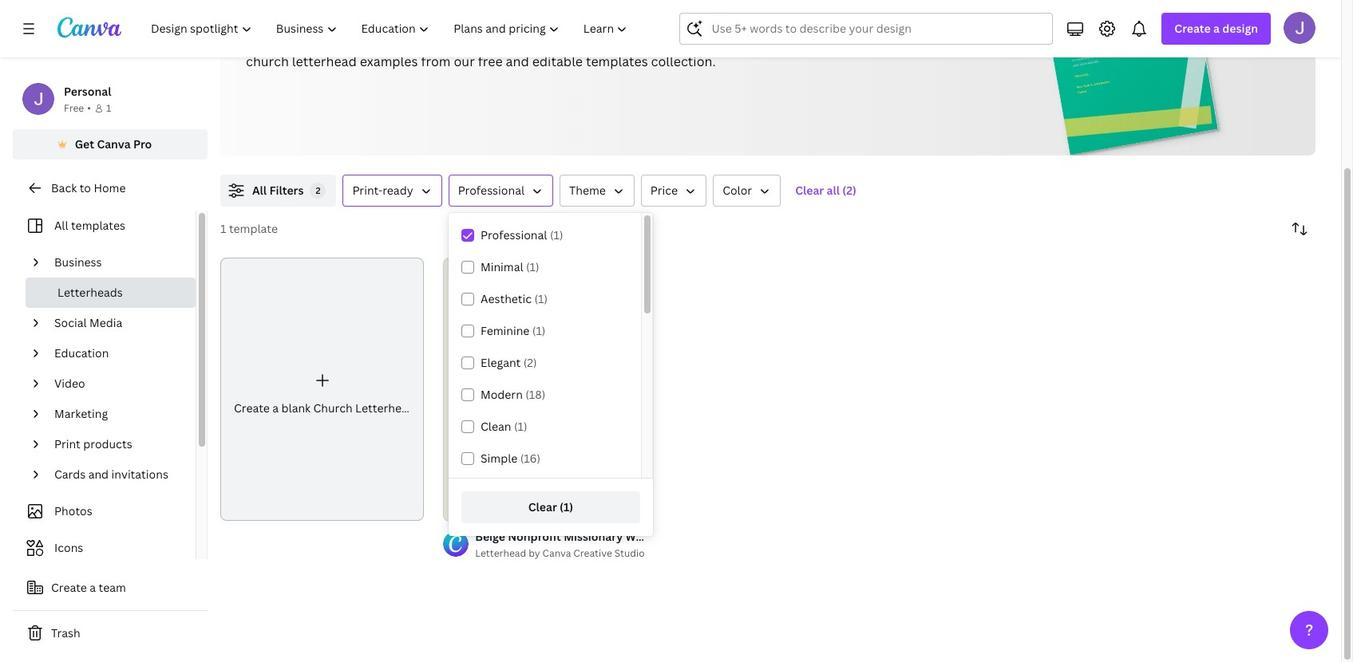Task type: vqa. For each thing, say whether or not it's contained in the screenshot.
GREETING,
no



Task type: locate. For each thing, give the bounding box(es) containing it.
business
[[54, 255, 102, 270]]

professional (1)
[[481, 228, 563, 243]]

letterhead
[[355, 401, 415, 416], [475, 547, 527, 561]]

1 right •
[[106, 101, 111, 115]]

0 horizontal spatial clear
[[529, 500, 557, 515]]

all for all filters
[[252, 183, 267, 198]]

0 vertical spatial professional
[[458, 183, 525, 198]]

church
[[246, 53, 289, 70]]

1 horizontal spatial create
[[234, 401, 270, 416]]

0 vertical spatial clear
[[796, 183, 824, 198]]

create inside create a team button
[[51, 581, 87, 596]]

canva
[[97, 137, 131, 152], [543, 547, 571, 561]]

0 vertical spatial templates
[[586, 53, 648, 70]]

to inside send out meaningful messages of love and faith to your community using beautiful church letterhead examples from our free and editable templates collection.
[[542, 32, 556, 50]]

1 horizontal spatial to
[[542, 32, 556, 50]]

templates down back to home
[[71, 218, 125, 233]]

1 horizontal spatial (2)
[[843, 183, 857, 198]]

a for blank
[[273, 401, 279, 416]]

1 vertical spatial 1
[[220, 221, 226, 236]]

professional up "professional (1)"
[[458, 183, 525, 198]]

clear inside button
[[796, 183, 824, 198]]

modern (18)
[[481, 387, 546, 403]]

(1) right aesthetic on the left top of the page
[[535, 292, 548, 307]]

(1) down the theme button
[[550, 228, 563, 243]]

(2) right all at the right of the page
[[843, 183, 857, 198]]

create a blank church letterhead link
[[220, 258, 424, 522]]

(1) up letterhead by canva creative studio
[[560, 500, 574, 515]]

aesthetic (1)
[[481, 292, 548, 307]]

1 vertical spatial clear
[[529, 500, 557, 515]]

1 vertical spatial canva
[[543, 547, 571, 561]]

to right back on the left of page
[[80, 181, 91, 196]]

and
[[484, 32, 508, 50], [506, 53, 529, 70], [88, 467, 109, 482]]

get
[[75, 137, 94, 152]]

1 horizontal spatial letterhead
[[475, 547, 527, 561]]

church letterhead templates image
[[975, 0, 1316, 156], [1034, 0, 1219, 155]]

(2)
[[843, 183, 857, 198], [524, 355, 537, 371]]

clear left all at the right of the page
[[796, 183, 824, 198]]

faith
[[511, 32, 539, 50]]

free
[[478, 53, 503, 70]]

(18)
[[526, 387, 546, 403]]

0 vertical spatial a
[[1214, 21, 1220, 36]]

create for create a blank church letterhead
[[234, 401, 270, 416]]

(1) for clean (1)
[[514, 419, 527, 434]]

create a design
[[1175, 21, 1259, 36]]

•
[[87, 101, 91, 115]]

a left "blank"
[[273, 401, 279, 416]]

(1) right minimal
[[526, 260, 540, 275]]

(1) inside "button"
[[560, 500, 574, 515]]

0 vertical spatial all
[[252, 183, 267, 198]]

a inside create a design "dropdown button"
[[1214, 21, 1220, 36]]

all for all templates
[[54, 218, 68, 233]]

(16)
[[521, 451, 541, 466]]

0 horizontal spatial a
[[90, 581, 96, 596]]

create a team button
[[13, 573, 208, 605]]

jacob simon image
[[1284, 12, 1316, 44]]

2 vertical spatial create
[[51, 581, 87, 596]]

(1) for feminine (1)
[[533, 323, 546, 339]]

1 horizontal spatial all
[[252, 183, 267, 198]]

clear inside "button"
[[529, 500, 557, 515]]

professional
[[458, 183, 525, 198], [481, 228, 547, 243]]

0 horizontal spatial (2)
[[524, 355, 537, 371]]

(1) right the clean
[[514, 419, 527, 434]]

(1) right the feminine in the left of the page
[[533, 323, 546, 339]]

using
[[663, 32, 696, 50]]

1 vertical spatial letterhead
[[475, 547, 527, 561]]

to up editable
[[542, 32, 556, 50]]

collection.
[[651, 53, 716, 70]]

clear (1)
[[529, 500, 574, 515]]

create left design
[[1175, 21, 1211, 36]]

back to home link
[[13, 173, 208, 204]]

professional inside button
[[458, 183, 525, 198]]

beige nonprofit missionary work classy minimalist charity letterhead image
[[443, 258, 647, 522]]

1 horizontal spatial clear
[[796, 183, 824, 198]]

all down back on the left of page
[[54, 218, 68, 233]]

canva left pro
[[97, 137, 131, 152]]

all left filters
[[252, 183, 267, 198]]

1 left template
[[220, 221, 226, 236]]

0 vertical spatial 1
[[106, 101, 111, 115]]

elegant (2)
[[481, 355, 537, 371]]

(1) for aesthetic (1)
[[535, 292, 548, 307]]

design
[[1223, 21, 1259, 36]]

professional up minimal (1)
[[481, 228, 547, 243]]

get canva pro button
[[13, 129, 208, 160]]

back
[[51, 181, 77, 196]]

by
[[529, 547, 540, 561]]

1 vertical spatial (2)
[[524, 355, 537, 371]]

cards and invitations
[[54, 467, 168, 482]]

of
[[439, 32, 452, 50]]

cards
[[54, 467, 86, 482]]

0 vertical spatial to
[[542, 32, 556, 50]]

social media link
[[48, 308, 186, 339]]

Sort by button
[[1284, 213, 1316, 245]]

elegant
[[481, 355, 521, 371]]

template
[[229, 221, 278, 236]]

all
[[252, 183, 267, 198], [54, 218, 68, 233]]

to
[[542, 32, 556, 50], [80, 181, 91, 196]]

and down faith
[[506, 53, 529, 70]]

print
[[54, 437, 81, 452]]

a inside create a team button
[[90, 581, 96, 596]]

all
[[827, 183, 840, 198]]

create left "blank"
[[234, 401, 270, 416]]

0 vertical spatial canva
[[97, 137, 131, 152]]

business link
[[48, 248, 186, 278]]

education
[[54, 346, 109, 361]]

0 horizontal spatial create
[[51, 581, 87, 596]]

letterhead
[[292, 53, 357, 70]]

and right the cards
[[88, 467, 109, 482]]

templates down community
[[586, 53, 648, 70]]

0 vertical spatial letterhead
[[355, 401, 415, 416]]

0 horizontal spatial letterhead
[[355, 401, 415, 416]]

and inside cards and invitations link
[[88, 467, 109, 482]]

free
[[64, 101, 84, 115]]

0 horizontal spatial canva
[[97, 137, 131, 152]]

1 vertical spatial professional
[[481, 228, 547, 243]]

clear all (2) button
[[788, 175, 865, 207]]

clear for clear (1)
[[529, 500, 557, 515]]

0 vertical spatial create
[[1175, 21, 1211, 36]]

love
[[455, 32, 481, 50]]

and up the free at the top left of the page
[[484, 32, 508, 50]]

simple
[[481, 451, 518, 466]]

templates
[[586, 53, 648, 70], [71, 218, 125, 233]]

1 horizontal spatial a
[[273, 401, 279, 416]]

0 horizontal spatial all
[[54, 218, 68, 233]]

2 horizontal spatial create
[[1175, 21, 1211, 36]]

a inside create a blank church letterhead element
[[273, 401, 279, 416]]

create inside create a blank church letterhead element
[[234, 401, 270, 416]]

cards and invitations link
[[48, 460, 186, 490]]

a
[[1214, 21, 1220, 36], [273, 401, 279, 416], [90, 581, 96, 596]]

create a blank church letterhead element
[[220, 258, 424, 522]]

clear all (2)
[[796, 183, 857, 198]]

beautiful
[[699, 32, 754, 50]]

2 horizontal spatial a
[[1214, 21, 1220, 36]]

feminine (1)
[[481, 323, 546, 339]]

0 vertical spatial (2)
[[843, 183, 857, 198]]

1 vertical spatial to
[[80, 181, 91, 196]]

print-
[[353, 183, 383, 198]]

create a team
[[51, 581, 126, 596]]

a left team
[[90, 581, 96, 596]]

1 horizontal spatial canva
[[543, 547, 571, 561]]

2 vertical spatial and
[[88, 467, 109, 482]]

clean
[[481, 419, 511, 434]]

0 horizontal spatial 1
[[106, 101, 111, 115]]

1 horizontal spatial 1
[[220, 221, 226, 236]]

clear up "by"
[[529, 500, 557, 515]]

0 horizontal spatial templates
[[71, 218, 125, 233]]

(2) right elegant
[[524, 355, 537, 371]]

send
[[246, 32, 277, 50]]

None search field
[[680, 13, 1054, 45]]

meaningful
[[305, 32, 373, 50]]

create for create a team
[[51, 581, 87, 596]]

messages
[[377, 32, 436, 50]]

letterhead left "by"
[[475, 547, 527, 561]]

create inside create a design "dropdown button"
[[1175, 21, 1211, 36]]

(1)
[[550, 228, 563, 243], [526, 260, 540, 275], [535, 292, 548, 307], [533, 323, 546, 339], [514, 419, 527, 434], [560, 500, 574, 515]]

a left design
[[1214, 21, 1220, 36]]

create down icons
[[51, 581, 87, 596]]

canva right "by"
[[543, 547, 571, 561]]

letterhead right the church
[[355, 401, 415, 416]]

1 vertical spatial create
[[234, 401, 270, 416]]

1 vertical spatial all
[[54, 218, 68, 233]]

2 vertical spatial a
[[90, 581, 96, 596]]

personal
[[64, 84, 111, 99]]

1 church letterhead templates image from the left
[[975, 0, 1316, 156]]

print products link
[[48, 430, 186, 460]]

1 vertical spatial a
[[273, 401, 279, 416]]

1 horizontal spatial templates
[[586, 53, 648, 70]]



Task type: describe. For each thing, give the bounding box(es) containing it.
0 horizontal spatial to
[[80, 181, 91, 196]]

minimal (1)
[[481, 260, 540, 275]]

create for create a design
[[1175, 21, 1211, 36]]

icons
[[54, 541, 83, 556]]

clean (1)
[[481, 419, 527, 434]]

top level navigation element
[[141, 13, 642, 45]]

create a blank church letterhead
[[234, 401, 415, 416]]

free •
[[64, 101, 91, 115]]

(2) inside button
[[843, 183, 857, 198]]

(1) for professional (1)
[[550, 228, 563, 243]]

clear (1) button
[[462, 492, 641, 524]]

a for design
[[1214, 21, 1220, 36]]

print-ready
[[353, 183, 413, 198]]

video link
[[48, 369, 186, 399]]

canva inside get canva pro button
[[97, 137, 131, 152]]

modern
[[481, 387, 523, 403]]

invitations
[[111, 467, 168, 482]]

team
[[99, 581, 126, 596]]

theme button
[[560, 175, 635, 207]]

studio
[[615, 547, 645, 561]]

icons link
[[22, 534, 186, 564]]

print-ready button
[[343, 175, 442, 207]]

creative
[[574, 547, 612, 561]]

professional for professional
[[458, 183, 525, 198]]

0 vertical spatial and
[[484, 32, 508, 50]]

blank
[[282, 401, 311, 416]]

photos link
[[22, 497, 186, 527]]

(1) for minimal (1)
[[526, 260, 540, 275]]

color
[[723, 183, 753, 198]]

create a design button
[[1162, 13, 1271, 45]]

minimal
[[481, 260, 524, 275]]

letterheads
[[58, 285, 123, 300]]

filters
[[269, 183, 304, 198]]

education link
[[48, 339, 186, 369]]

1 for 1 template
[[220, 221, 226, 236]]

pro
[[133, 137, 152, 152]]

letterhead by canva creative studio
[[475, 547, 645, 561]]

price button
[[641, 175, 707, 207]]

marketing link
[[48, 399, 186, 430]]

out
[[280, 32, 301, 50]]

community
[[590, 32, 660, 50]]

2 filter options selected element
[[310, 183, 326, 199]]

feminine
[[481, 323, 530, 339]]

ready
[[383, 183, 413, 198]]

1 for 1
[[106, 101, 111, 115]]

(1) for clear (1)
[[560, 500, 574, 515]]

theme
[[570, 183, 606, 198]]

letterhead inside 'link'
[[475, 547, 527, 561]]

color button
[[713, 175, 781, 207]]

social media
[[54, 315, 122, 331]]

1 template
[[220, 221, 278, 236]]

church
[[314, 401, 353, 416]]

trash link
[[13, 618, 208, 650]]

2 church letterhead templates image from the left
[[1034, 0, 1219, 155]]

from
[[421, 53, 451, 70]]

professional for professional (1)
[[481, 228, 547, 243]]

all filters
[[252, 183, 304, 198]]

clear for clear all (2)
[[796, 183, 824, 198]]

templates inside send out meaningful messages of love and faith to your community using beautiful church letterhead examples from our free and editable templates collection.
[[586, 53, 648, 70]]

1 vertical spatial templates
[[71, 218, 125, 233]]

send out meaningful messages of love and faith to your community using beautiful church letterhead examples from our free and editable templates collection.
[[246, 32, 754, 70]]

price
[[651, 183, 678, 198]]

aesthetic
[[481, 292, 532, 307]]

marketing
[[54, 407, 108, 422]]

our
[[454, 53, 475, 70]]

1 vertical spatial and
[[506, 53, 529, 70]]

examples
[[360, 53, 418, 70]]

2
[[316, 184, 321, 196]]

simple (16)
[[481, 451, 541, 466]]

letterhead by canva creative studio link
[[475, 547, 647, 563]]

professional button
[[449, 175, 554, 207]]

canva inside letterhead by canva creative studio 'link'
[[543, 547, 571, 561]]

products
[[83, 437, 132, 452]]

photos
[[54, 504, 92, 519]]

video
[[54, 376, 85, 391]]

home
[[94, 181, 126, 196]]

all templates
[[54, 218, 125, 233]]

a for team
[[90, 581, 96, 596]]

get canva pro
[[75, 137, 152, 152]]

your
[[559, 32, 587, 50]]

Search search field
[[712, 14, 1043, 44]]

media
[[90, 315, 122, 331]]

trash
[[51, 626, 80, 641]]

social
[[54, 315, 87, 331]]

editable
[[532, 53, 583, 70]]



